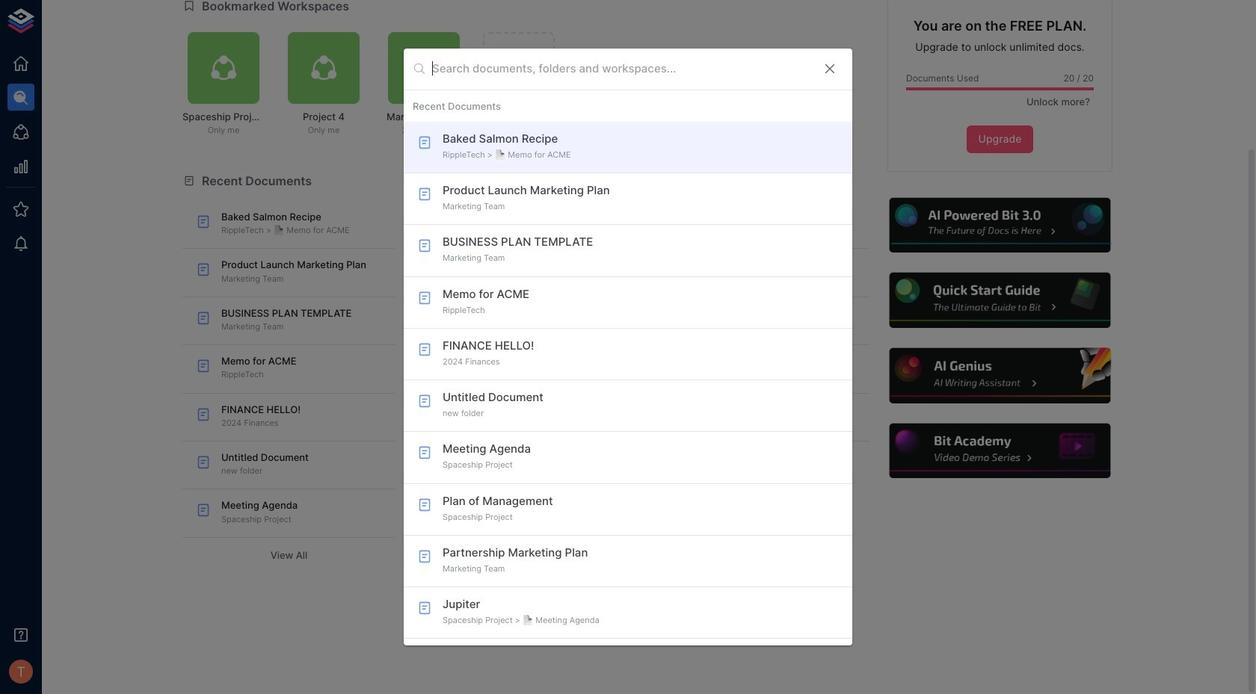 Task type: vqa. For each thing, say whether or not it's contained in the screenshot.
second 'help' image from the top
yes



Task type: describe. For each thing, give the bounding box(es) containing it.
4 help image from the top
[[888, 422, 1113, 481]]



Task type: locate. For each thing, give the bounding box(es) containing it.
help image
[[888, 196, 1113, 255], [888, 271, 1113, 330], [888, 346, 1113, 406], [888, 422, 1113, 481]]

1 help image from the top
[[888, 196, 1113, 255]]

2 help image from the top
[[888, 271, 1113, 330]]

3 help image from the top
[[888, 346, 1113, 406]]

Search documents, folders and workspaces... text field
[[432, 58, 811, 81]]

dialog
[[404, 49, 853, 646]]



